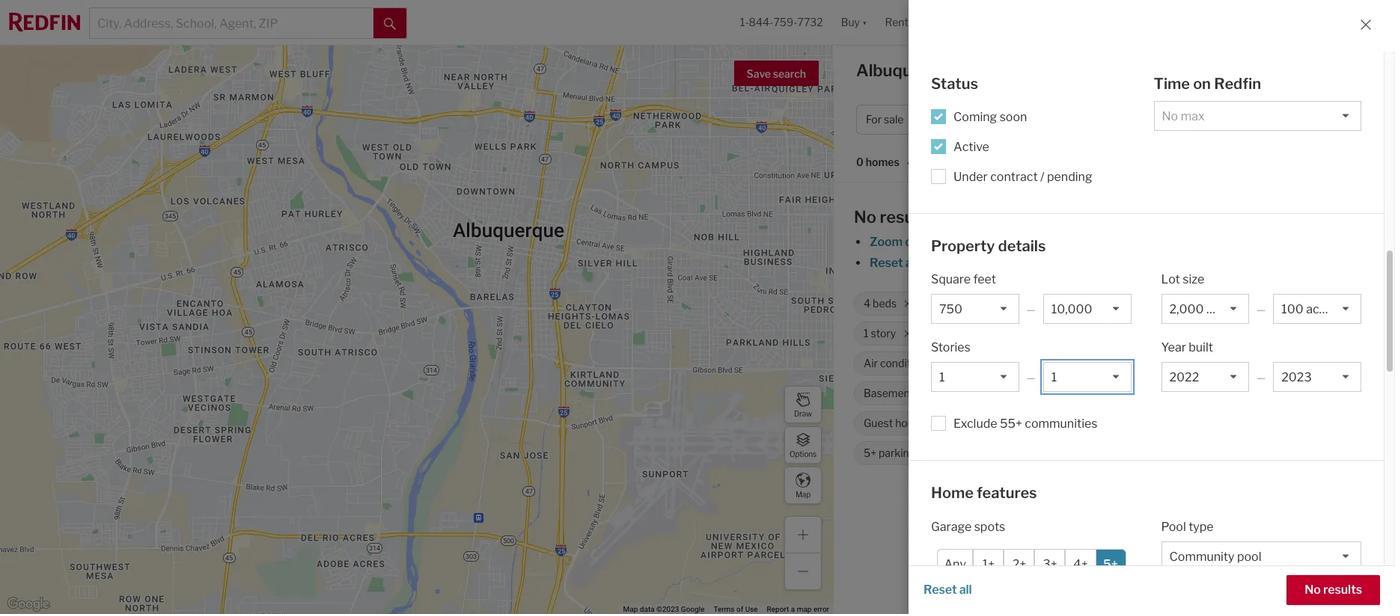 Task type: locate. For each thing, give the bounding box(es) containing it.
4+ baths
[[936, 297, 979, 310]]

2 horizontal spatial 4+
[[1146, 113, 1159, 126]]

:
[[940, 156, 942, 169]]

1 vertical spatial /
[[1040, 170, 1044, 184]]

4 beds
[[864, 297, 897, 310]]

•
[[907, 157, 910, 170]]

0 horizontal spatial all
[[905, 256, 918, 270]]

guest
[[864, 417, 893, 430]]

home
[[1017, 113, 1047, 126], [931, 484, 974, 502]]

4+ for 4+ baths
[[936, 297, 949, 310]]

reset down zoom
[[870, 256, 903, 270]]

reset all button
[[924, 576, 972, 605]]

remove 4 beds image
[[903, 299, 912, 308]]

air conditioning
[[864, 357, 941, 370]]

— for lot size
[[1257, 303, 1266, 316]]

1 vertical spatial on
[[1155, 357, 1167, 370]]

type right soon
[[1049, 113, 1071, 126]]

remove 1 story image
[[903, 329, 912, 338]]

— for stories
[[1027, 371, 1036, 384]]

1 vertical spatial spots
[[974, 520, 1005, 534]]

year built
[[1161, 341, 1213, 355]]

55+
[[1000, 417, 1022, 431]]

1 horizontal spatial reset
[[924, 583, 957, 597]]

0 vertical spatial 4
[[1116, 113, 1123, 126]]

for sale
[[866, 113, 904, 126]]

1 vertical spatial no results
[[1305, 583, 1362, 597]]

2 vertical spatial 4+
[[1073, 558, 1088, 572]]

/ left pending
[[1040, 170, 1044, 184]]

5+ inside radio
[[1103, 558, 1118, 572]]

2+
[[1012, 558, 1026, 572]]

0 vertical spatial all
[[905, 256, 918, 270]]

have
[[954, 387, 979, 400]]

/ right bd
[[1140, 113, 1143, 126]]

home up the garage on the right bottom of page
[[931, 484, 974, 502]]

1-844-759-7732
[[740, 16, 823, 29]]

1 horizontal spatial no
[[1305, 583, 1321, 597]]

0 horizontal spatial 4+
[[936, 297, 949, 310]]

on right time
[[1193, 75, 1211, 93]]

2,000
[[1149, 297, 1179, 310]]

4+ for 4+
[[1073, 558, 1088, 572]]

5+ right the 4+ option
[[1103, 558, 1118, 572]]

type for pool type
[[1189, 520, 1214, 534]]

1 horizontal spatial on
[[1193, 75, 1211, 93]]

1-844-759-7732 link
[[740, 16, 823, 29]]

option group
[[937, 549, 1126, 580]]

map data ©2023 google
[[623, 606, 705, 614]]

type for home type
[[1049, 113, 1071, 126]]

1 horizontal spatial home
[[1017, 113, 1047, 126]]

list box
[[1154, 101, 1361, 131], [931, 294, 1019, 324], [1043, 294, 1131, 324], [1161, 294, 1249, 324], [1273, 294, 1361, 324], [931, 362, 1019, 392], [1043, 362, 1131, 392], [1161, 362, 1249, 392], [1273, 362, 1361, 392], [1161, 541, 1361, 571]]

pool type
[[1161, 520, 1214, 534]]

home for home features
[[931, 484, 974, 502]]

/ inside button
[[1140, 113, 1143, 126]]

1 vertical spatial 5+
[[1103, 558, 1118, 572]]

remove fireplace image
[[1034, 359, 1043, 368]]

1 vertical spatial no
[[1305, 583, 1321, 597]]

air
[[864, 357, 878, 370]]

0
[[856, 156, 864, 169]]

— left remove 2,000 sq. ft.-100 acres lot icon on the right of the page
[[1257, 303, 1266, 316]]

0 vertical spatial home
[[1017, 113, 1047, 126]]

1 vertical spatial results
[[1323, 583, 1362, 597]]

redfin link
[[1010, 499, 1047, 513]]

0 vertical spatial on
[[1193, 75, 1211, 93]]

waterfront
[[1234, 357, 1289, 370]]

— left 10,000
[[1027, 303, 1036, 316]]

1 horizontal spatial results
[[1323, 583, 1362, 597]]

remove primary bedroom on main image
[[1201, 359, 1210, 368]]

price
[[948, 113, 973, 126]]

square feet
[[931, 272, 996, 287]]

1 vertical spatial 4
[[864, 297, 870, 310]]

all down any option
[[959, 583, 972, 597]]

4+
[[1146, 113, 1159, 126], [936, 297, 949, 310], [1073, 558, 1088, 572]]

2 sq. from the left
[[1181, 297, 1195, 310]]

1 vertical spatial 4+
[[936, 297, 949, 310]]

save
[[747, 67, 771, 80]]

home inside button
[[1017, 113, 1047, 126]]

zoom out reset all filters
[[870, 235, 954, 270]]

sq. left ft.
[[1081, 297, 1095, 310]]

garage
[[931, 520, 972, 534]]

1 horizontal spatial spots
[[974, 520, 1005, 534]]

market
[[1208, 65, 1249, 79]]

1 horizontal spatial no results
[[1305, 583, 1362, 597]]

10,000
[[1043, 297, 1079, 310]]

0 vertical spatial map
[[795, 490, 811, 499]]

0 vertical spatial no results
[[854, 207, 934, 227]]

1 vertical spatial reset
[[924, 583, 957, 597]]

— for square feet
[[1027, 303, 1036, 316]]

0 vertical spatial results
[[880, 207, 934, 227]]

fireplace
[[982, 357, 1027, 370]]

1 story
[[864, 327, 896, 340]]

hookup
[[1215, 387, 1252, 400]]

0 horizontal spatial sq.
[[1081, 297, 1095, 310]]

0 horizontal spatial 5+
[[864, 447, 876, 460]]

google
[[681, 606, 705, 614]]

0 horizontal spatial results
[[880, 207, 934, 227]]

type right pool
[[1189, 520, 1214, 534]]

ft.-
[[1197, 297, 1212, 310]]

remove 2,000 sq. ft.-100 acres lot image
[[1285, 299, 1294, 308]]

home down homes
[[1017, 113, 1047, 126]]

5+ radio
[[1095, 549, 1126, 580]]

insights
[[1252, 65, 1297, 79]]

1+ radio
[[973, 549, 1004, 580]]

sq.
[[1081, 297, 1095, 310], [1181, 297, 1195, 310]]

reset inside button
[[924, 583, 957, 597]]

spots right the parking
[[918, 447, 945, 460]]

ft.
[[1097, 297, 1107, 310]]

reset down any option
[[924, 583, 957, 597]]

albuquerque, nm homes for sale
[[856, 61, 1115, 80]]

0 horizontal spatial no results
[[854, 207, 934, 227]]

out
[[905, 235, 924, 249]]

1 horizontal spatial sq.
[[1181, 297, 1195, 310]]

pets allowed
[[1044, 387, 1106, 400]]

on left main
[[1155, 357, 1167, 370]]

time
[[1154, 75, 1190, 93]]

4 left beds
[[864, 297, 870, 310]]

— for year built
[[1257, 371, 1266, 384]]

/ for pending
[[1040, 170, 1044, 184]]

3+
[[1043, 558, 1057, 572]]

price button
[[938, 105, 1002, 135]]

1 horizontal spatial redfin
[[1214, 75, 1261, 93]]

all inside button
[[959, 583, 972, 597]]

0 vertical spatial 5+
[[864, 447, 876, 460]]

remove have view image
[[1011, 389, 1020, 398]]

1 horizontal spatial type
[[1189, 520, 1214, 534]]

1 horizontal spatial /
[[1140, 113, 1143, 126]]

4 for 4 beds
[[864, 297, 870, 310]]

0 horizontal spatial home
[[931, 484, 974, 502]]

4+ left ba
[[1146, 113, 1159, 126]]

4 left bd
[[1116, 113, 1123, 126]]

homes
[[996, 61, 1052, 80]]

0 horizontal spatial type
[[1049, 113, 1071, 126]]

0 vertical spatial /
[[1140, 113, 1143, 126]]

no
[[854, 207, 876, 227], [1305, 583, 1321, 597]]

1 horizontal spatial map
[[795, 490, 811, 499]]

map
[[795, 490, 811, 499], [623, 606, 638, 614]]

— down remove fireplace icon
[[1027, 371, 1036, 384]]

4+ left 5+ radio in the right of the page
[[1073, 558, 1088, 572]]

5+ left the parking
[[864, 447, 876, 460]]

1 vertical spatial map
[[623, 606, 638, 614]]

reset all
[[924, 583, 972, 597]]

under contract / pending
[[953, 170, 1092, 184]]

all down out
[[905, 256, 918, 270]]

recommended button
[[942, 155, 1032, 170]]

coming soon
[[953, 110, 1027, 124]]

lot
[[1262, 297, 1275, 310]]

4+ left baths
[[936, 297, 949, 310]]

0 horizontal spatial on
[[1155, 357, 1167, 370]]

0 horizontal spatial map
[[623, 606, 638, 614]]

—
[[1027, 303, 1036, 316], [1257, 303, 1266, 316], [1027, 371, 1036, 384], [1257, 371, 1266, 384]]

4+ inside option
[[1073, 558, 1088, 572]]

washer/dryer
[[1146, 387, 1213, 400]]

features
[[977, 484, 1037, 502]]

5+ for 5+
[[1103, 558, 1118, 572]]

remove 750-10,000 sq. ft. image
[[1116, 299, 1125, 308]]

results
[[880, 207, 934, 227], [1323, 583, 1362, 597]]

0 horizontal spatial no
[[854, 207, 876, 227]]

1 horizontal spatial 4+
[[1073, 558, 1088, 572]]

0 horizontal spatial redfin
[[1010, 499, 1047, 513]]

1 vertical spatial all
[[959, 583, 972, 597]]

1 vertical spatial type
[[1189, 520, 1214, 534]]

report
[[767, 606, 789, 614]]

green
[[1046, 417, 1076, 430]]

spots down home features
[[974, 520, 1005, 534]]

4 for 4 bd / 4+ ba
[[1116, 113, 1123, 126]]

0 horizontal spatial reset
[[870, 256, 903, 270]]

view
[[981, 387, 1004, 400]]

no inside button
[[1305, 583, 1321, 597]]

square
[[931, 272, 971, 287]]

1 horizontal spatial all
[[959, 583, 972, 597]]

4 inside button
[[1116, 113, 1123, 126]]

reset
[[870, 256, 903, 270], [924, 583, 957, 597]]

search
[[773, 67, 806, 80]]

0 horizontal spatial 4
[[864, 297, 870, 310]]

pets
[[1044, 387, 1066, 400]]

1 vertical spatial home
[[931, 484, 974, 502]]

report a map error link
[[767, 606, 829, 614]]

1 horizontal spatial 5+
[[1103, 558, 1118, 572]]

3+ radio
[[1035, 549, 1065, 580]]

sq. left ft.-
[[1181, 297, 1195, 310]]

map for map data ©2023 google
[[623, 606, 638, 614]]

0 homes • sort : recommended
[[856, 156, 1020, 170]]

map down 'options'
[[795, 490, 811, 499]]

0 vertical spatial reset
[[870, 256, 903, 270]]

home features
[[931, 484, 1037, 502]]

City, Address, School, Agent, ZIP search field
[[90, 8, 373, 38]]

map left data
[[623, 606, 638, 614]]

1+
[[982, 558, 995, 572]]

1 horizontal spatial 4
[[1116, 113, 1123, 126]]

type inside home type button
[[1049, 113, 1071, 126]]

0 vertical spatial type
[[1049, 113, 1071, 126]]

— down waterfront
[[1257, 371, 1266, 384]]

map inside map button
[[795, 490, 811, 499]]

0 vertical spatial 4+
[[1146, 113, 1159, 126]]

2+ radio
[[1004, 549, 1035, 580]]

map for map
[[795, 490, 811, 499]]

1-
[[740, 16, 749, 29]]

0 horizontal spatial /
[[1040, 170, 1044, 184]]

exclude
[[953, 417, 997, 431]]

remove waterfront image
[[1297, 359, 1305, 368]]

/
[[1140, 113, 1143, 126], [1040, 170, 1044, 184]]

0 horizontal spatial spots
[[918, 447, 945, 460]]



Task type: vqa. For each thing, say whether or not it's contained in the screenshot.
1,440
no



Task type: describe. For each thing, give the bounding box(es) containing it.
main
[[1169, 357, 1193, 370]]

washer/dryer hookup
[[1146, 387, 1252, 400]]

nm
[[965, 61, 993, 80]]

no results inside no results button
[[1305, 583, 1362, 597]]

market insights
[[1208, 65, 1297, 79]]

albuquerque,
[[856, 61, 962, 80]]

draw button
[[784, 386, 822, 424]]

homes
[[866, 156, 899, 169]]

0 vertical spatial redfin
[[1214, 75, 1261, 93]]

sale
[[1081, 61, 1115, 80]]

option group containing any
[[937, 549, 1126, 580]]

primary
[[1067, 357, 1106, 370]]

sort
[[918, 156, 940, 169]]

0 vertical spatial no
[[854, 207, 876, 227]]

year
[[1161, 341, 1186, 355]]

4 bd / 4+ ba button
[[1106, 105, 1201, 135]]

remove air conditioning image
[[949, 359, 958, 368]]

remove pets allowed image
[[1113, 389, 1122, 398]]

market insights link
[[1208, 49, 1297, 82]]

759-
[[773, 16, 797, 29]]

no results button
[[1287, 576, 1380, 605]]

reset inside zoom out reset all filters
[[870, 256, 903, 270]]

beds
[[873, 297, 897, 310]]

baths
[[951, 297, 979, 310]]

terms
[[714, 606, 735, 614]]

use
[[745, 606, 758, 614]]

any
[[944, 558, 966, 572]]

reset all filters button
[[869, 256, 955, 270]]

lot
[[1161, 272, 1180, 287]]

©2023
[[656, 606, 679, 614]]

map region
[[0, 0, 870, 614]]

ba
[[1161, 113, 1173, 126]]

options button
[[784, 427, 822, 464]]

1 vertical spatial redfin
[[1010, 499, 1047, 513]]

of
[[736, 606, 743, 614]]

bd
[[1125, 113, 1137, 126]]

details
[[998, 237, 1046, 255]]

submit search image
[[384, 18, 396, 30]]

4+ inside button
[[1146, 113, 1159, 126]]

4+ radio
[[1065, 549, 1096, 580]]

4 bd / 4+ ba
[[1116, 113, 1173, 126]]

time on redfin
[[1154, 75, 1261, 93]]

conditioning
[[880, 357, 941, 370]]

elevator
[[965, 417, 1006, 430]]

home type
[[1017, 113, 1071, 126]]

for sale button
[[856, 105, 932, 135]]

5+ for 5+ parking spots
[[864, 447, 876, 460]]

have view
[[954, 387, 1004, 400]]

active
[[953, 140, 989, 154]]

home for home type
[[1017, 113, 1047, 126]]

zoom
[[870, 235, 903, 249]]

0 vertical spatial spots
[[918, 447, 945, 460]]

communities
[[1025, 417, 1098, 431]]

results inside button
[[1323, 583, 1362, 597]]

7732
[[797, 16, 823, 29]]

750-
[[1019, 297, 1043, 310]]

draw
[[794, 409, 812, 418]]

report a map error
[[767, 606, 829, 614]]

remove elevator image
[[1013, 419, 1022, 428]]

allowed
[[1068, 387, 1106, 400]]

100
[[1212, 297, 1231, 310]]

Any radio
[[937, 549, 973, 580]]

data
[[640, 606, 655, 614]]

844-
[[749, 16, 773, 29]]

all inside zoom out reset all filters
[[905, 256, 918, 270]]

built
[[1189, 341, 1213, 355]]

error
[[813, 606, 829, 614]]

google image
[[4, 595, 53, 614]]

map button
[[784, 467, 822, 504]]

basement
[[864, 387, 914, 400]]

sale
[[884, 113, 904, 126]]

pending
[[1047, 170, 1092, 184]]

property
[[931, 237, 995, 255]]

green home
[[1046, 417, 1106, 430]]

a
[[791, 606, 795, 614]]

exclude 55+ communities
[[953, 417, 1098, 431]]

acres
[[1233, 297, 1260, 310]]

guest house
[[864, 417, 925, 430]]

pool
[[1161, 520, 1186, 534]]

/ for 4+
[[1140, 113, 1143, 126]]

for
[[866, 113, 882, 126]]

status
[[931, 75, 978, 93]]

remove 4 bd / 4+ ba image
[[1181, 115, 1190, 124]]

size
[[1183, 272, 1204, 287]]

5+ parking spots
[[864, 447, 945, 460]]

1
[[864, 327, 869, 340]]

parking
[[879, 447, 915, 460]]

primary bedroom on main
[[1067, 357, 1193, 370]]

house
[[895, 417, 925, 430]]

filters
[[920, 256, 954, 270]]

options
[[790, 449, 817, 458]]

coming
[[953, 110, 997, 124]]

save search button
[[734, 61, 819, 86]]

750-10,000 sq. ft.
[[1019, 297, 1107, 310]]

terms of use link
[[714, 606, 758, 614]]

map
[[797, 606, 812, 614]]

under
[[953, 170, 988, 184]]

home type button
[[1008, 105, 1100, 135]]

property details
[[931, 237, 1046, 255]]

1 sq. from the left
[[1081, 297, 1095, 310]]



